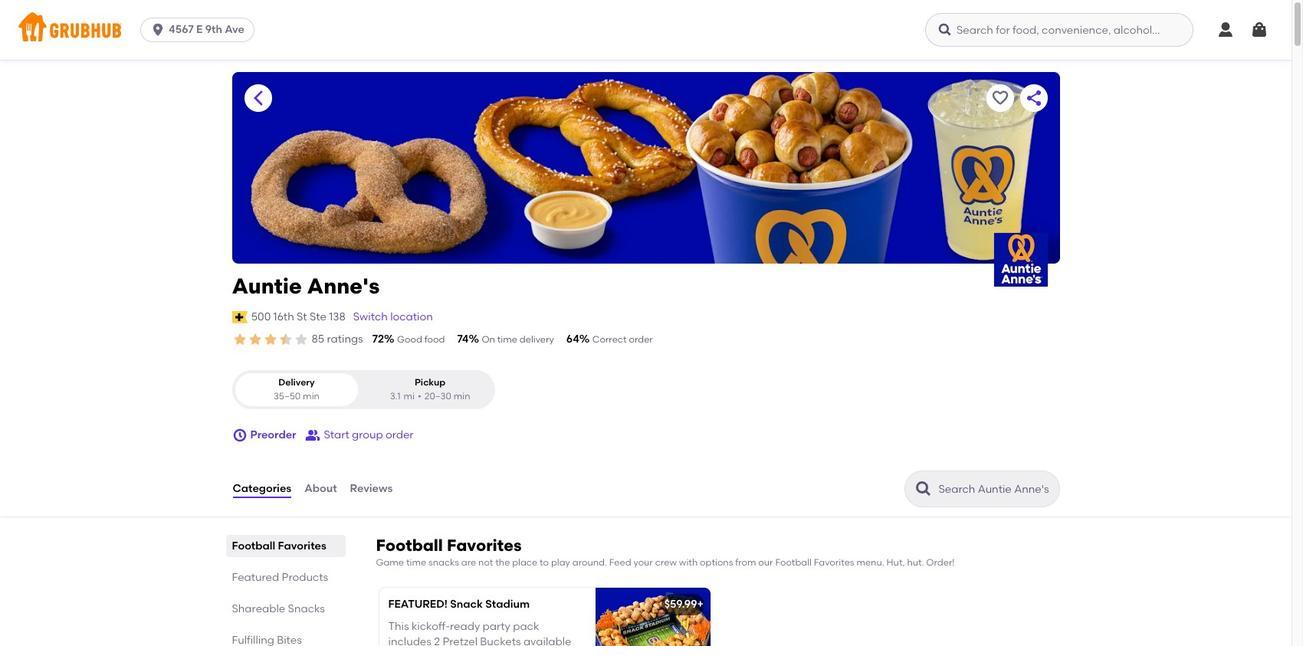 Task type: vqa. For each thing, say whether or not it's contained in the screenshot.
Save This Restaurant Button
yes



Task type: describe. For each thing, give the bounding box(es) containing it.
auntie
[[232, 273, 302, 299]]

favorites for football favorites
[[278, 540, 327, 553]]

2 horizontal spatial football
[[776, 558, 812, 568]]

good
[[397, 334, 422, 345]]

featured
[[232, 571, 279, 584]]

hut,
[[887, 558, 905, 568]]

game
[[376, 558, 404, 568]]

to
[[540, 558, 549, 568]]

pretzel
[[443, 636, 478, 646]]

around.
[[573, 558, 607, 568]]

football for football favorites game time snacks are not the place to play around. feed your crew with options from our football favorites menu. hut, hut. order!
[[376, 536, 443, 555]]

ave
[[225, 23, 245, 36]]

with
[[679, 558, 698, 568]]

1 horizontal spatial svg image
[[1217, 21, 1235, 39]]

switch location button
[[353, 309, 434, 326]]

pickup 3.1 mi • 20–30 min
[[390, 378, 471, 402]]

favorites for football favorites game time snacks are not the place to play around. feed your crew with options from our football favorites menu. hut, hut. order!
[[447, 536, 522, 555]]

preorder button
[[232, 422, 296, 449]]

good food
[[397, 334, 445, 345]]

buckets
[[480, 636, 521, 646]]

min inside delivery 35–50 min
[[303, 391, 320, 402]]

from
[[736, 558, 757, 568]]

85
[[312, 333, 325, 346]]

74
[[457, 333, 469, 346]]

start group order
[[324, 429, 414, 442]]

start
[[324, 429, 349, 442]]

categories
[[233, 482, 292, 495]]

time inside the football favorites game time snacks are not the place to play around. feed your crew with options from our football favorites menu. hut, hut. order!
[[406, 558, 426, 568]]

food
[[425, 334, 445, 345]]

4567
[[169, 23, 194, 36]]

+
[[697, 599, 704, 612]]

delivery
[[520, 334, 554, 345]]

shareable
[[232, 603, 285, 616]]

72
[[373, 333, 384, 346]]

138
[[329, 310, 346, 323]]

party
[[483, 620, 511, 633]]

football favorites
[[232, 540, 327, 553]]

categories button
[[232, 462, 292, 517]]

order!
[[927, 558, 955, 568]]

are
[[462, 558, 476, 568]]

includes
[[388, 636, 432, 646]]

preorder
[[250, 429, 296, 442]]

on time delivery
[[482, 334, 554, 345]]

85 ratings
[[312, 333, 363, 346]]

2 horizontal spatial svg image
[[1251, 21, 1269, 39]]

options
[[700, 558, 733, 568]]

caret left icon image
[[249, 89, 267, 107]]

4567 e 9th ave
[[169, 23, 245, 36]]

2
[[434, 636, 440, 646]]

auntie anne's
[[232, 273, 380, 299]]

start group order button
[[306, 422, 414, 449]]

ready
[[450, 620, 480, 633]]

9th
[[205, 23, 222, 36]]

3.1
[[390, 391, 401, 402]]

save this restaurant image
[[991, 89, 1010, 107]]

delivery
[[279, 378, 315, 388]]

featured products
[[232, 571, 328, 584]]

switch location
[[353, 310, 433, 323]]

4567 e 9th ave button
[[140, 18, 261, 42]]

pack
[[513, 620, 539, 633]]

crew
[[655, 558, 677, 568]]

Search for food, convenience, alcohol... search field
[[926, 13, 1194, 47]]

2 svg image from the left
[[938, 22, 953, 38]]

pickup
[[415, 378, 446, 388]]

35–50
[[274, 391, 301, 402]]

people icon image
[[306, 428, 321, 443]]

snacks
[[288, 603, 325, 616]]

svg image inside preorder button
[[232, 428, 247, 443]]

switch
[[353, 310, 388, 323]]

share icon image
[[1025, 89, 1043, 107]]

your
[[634, 558, 653, 568]]



Task type: locate. For each thing, give the bounding box(es) containing it.
correct order
[[593, 334, 653, 345]]

1 vertical spatial order
[[386, 429, 414, 442]]

products
[[282, 571, 328, 584]]

mi
[[404, 391, 415, 402]]

2 min from the left
[[454, 391, 471, 402]]

$59.99 +
[[665, 599, 704, 612]]

menu.
[[857, 558, 885, 568]]

this
[[388, 620, 409, 633]]

subscription pass image
[[232, 311, 247, 323]]

place
[[512, 558, 538, 568]]

order inside 'button'
[[386, 429, 414, 442]]

0 vertical spatial order
[[629, 334, 653, 345]]

the
[[496, 558, 510, 568]]

500 16th st ste 138 button
[[251, 309, 346, 326]]

correct
[[593, 334, 627, 345]]

ratings
[[327, 333, 363, 346]]

favorites up not
[[447, 536, 522, 555]]

football favorites game time snacks are not the place to play around. feed your crew with options from our football favorites menu. hut, hut. order!
[[376, 536, 955, 568]]

time
[[497, 334, 518, 345], [406, 558, 426, 568]]

location
[[390, 310, 433, 323]]

0 horizontal spatial svg image
[[232, 428, 247, 443]]

reviews
[[350, 482, 393, 495]]

feed
[[610, 558, 632, 568]]

football up featured
[[232, 540, 275, 553]]

500 16th st ste 138
[[251, 310, 346, 323]]

0 horizontal spatial svg image
[[150, 22, 166, 38]]

1 min from the left
[[303, 391, 320, 402]]

st
[[297, 310, 307, 323]]

2 horizontal spatial favorites
[[814, 558, 855, 568]]

play
[[551, 558, 570, 568]]

anne's
[[307, 273, 380, 299]]

1 horizontal spatial min
[[454, 391, 471, 402]]

svg image
[[150, 22, 166, 38], [938, 22, 953, 38]]

search icon image
[[915, 480, 933, 499]]

ste
[[310, 310, 327, 323]]

save this restaurant button
[[987, 84, 1014, 112]]

64
[[567, 333, 580, 346]]

0 horizontal spatial order
[[386, 429, 414, 442]]

500
[[251, 310, 271, 323]]

0 vertical spatial time
[[497, 334, 518, 345]]

1 vertical spatial time
[[406, 558, 426, 568]]

1 horizontal spatial favorites
[[447, 536, 522, 555]]

16th
[[273, 310, 294, 323]]

Search Auntie Anne's search field
[[938, 482, 1055, 497]]

$59.99
[[665, 599, 697, 612]]

auntie anne's logo image
[[994, 233, 1048, 287]]

time right game
[[406, 558, 426, 568]]

football right our
[[776, 558, 812, 568]]

football up game
[[376, 536, 443, 555]]

stadium
[[486, 599, 530, 612]]

favorites
[[447, 536, 522, 555], [278, 540, 327, 553], [814, 558, 855, 568]]

group
[[352, 429, 383, 442]]

not
[[479, 558, 493, 568]]

star icon image
[[232, 332, 247, 347], [247, 332, 263, 347], [263, 332, 278, 347], [278, 332, 293, 347], [278, 332, 293, 347], [293, 332, 309, 347]]

snacks
[[429, 558, 459, 568]]

20–30
[[425, 391, 452, 402]]

min right 20–30
[[454, 391, 471, 402]]

football
[[376, 536, 443, 555], [232, 540, 275, 553], [776, 558, 812, 568]]

favorites up products
[[278, 540, 327, 553]]

e
[[196, 23, 203, 36]]

0 horizontal spatial football
[[232, 540, 275, 553]]

hut.
[[908, 558, 924, 568]]

min
[[303, 391, 320, 402], [454, 391, 471, 402]]

min inside 'pickup 3.1 mi • 20–30 min'
[[454, 391, 471, 402]]

featured! snack stadium image
[[595, 589, 711, 646]]

svg image inside 4567 e 9th ave button
[[150, 22, 166, 38]]

favorites left menu.
[[814, 558, 855, 568]]

1 horizontal spatial time
[[497, 334, 518, 345]]

featured! snack stadium
[[388, 599, 530, 612]]

0 horizontal spatial favorites
[[278, 540, 327, 553]]

option group
[[232, 371, 495, 410]]

about
[[305, 482, 337, 495]]

0 horizontal spatial time
[[406, 558, 426, 568]]

1 horizontal spatial svg image
[[938, 22, 953, 38]]

1 horizontal spatial football
[[376, 536, 443, 555]]

our
[[759, 558, 773, 568]]

shareable snacks
[[232, 603, 325, 616]]

about button
[[304, 462, 338, 517]]

time right on
[[497, 334, 518, 345]]

this kickoff-ready party pack includes 2 pretzel buckets availabl
[[388, 620, 572, 646]]

1 svg image from the left
[[150, 22, 166, 38]]

svg image
[[1217, 21, 1235, 39], [1251, 21, 1269, 39], [232, 428, 247, 443]]

0 horizontal spatial min
[[303, 391, 320, 402]]

•
[[418, 391, 422, 402]]

reviews button
[[349, 462, 394, 517]]

delivery 35–50 min
[[274, 378, 320, 402]]

min down delivery
[[303, 391, 320, 402]]

option group containing delivery 35–50 min
[[232, 371, 495, 410]]

order right group
[[386, 429, 414, 442]]

featured!
[[388, 599, 448, 612]]

order
[[629, 334, 653, 345], [386, 429, 414, 442]]

main navigation navigation
[[0, 0, 1292, 60]]

kickoff-
[[412, 620, 450, 633]]

on
[[482, 334, 495, 345]]

1 horizontal spatial order
[[629, 334, 653, 345]]

snack
[[450, 599, 483, 612]]

order right correct
[[629, 334, 653, 345]]

football for football favorites
[[232, 540, 275, 553]]



